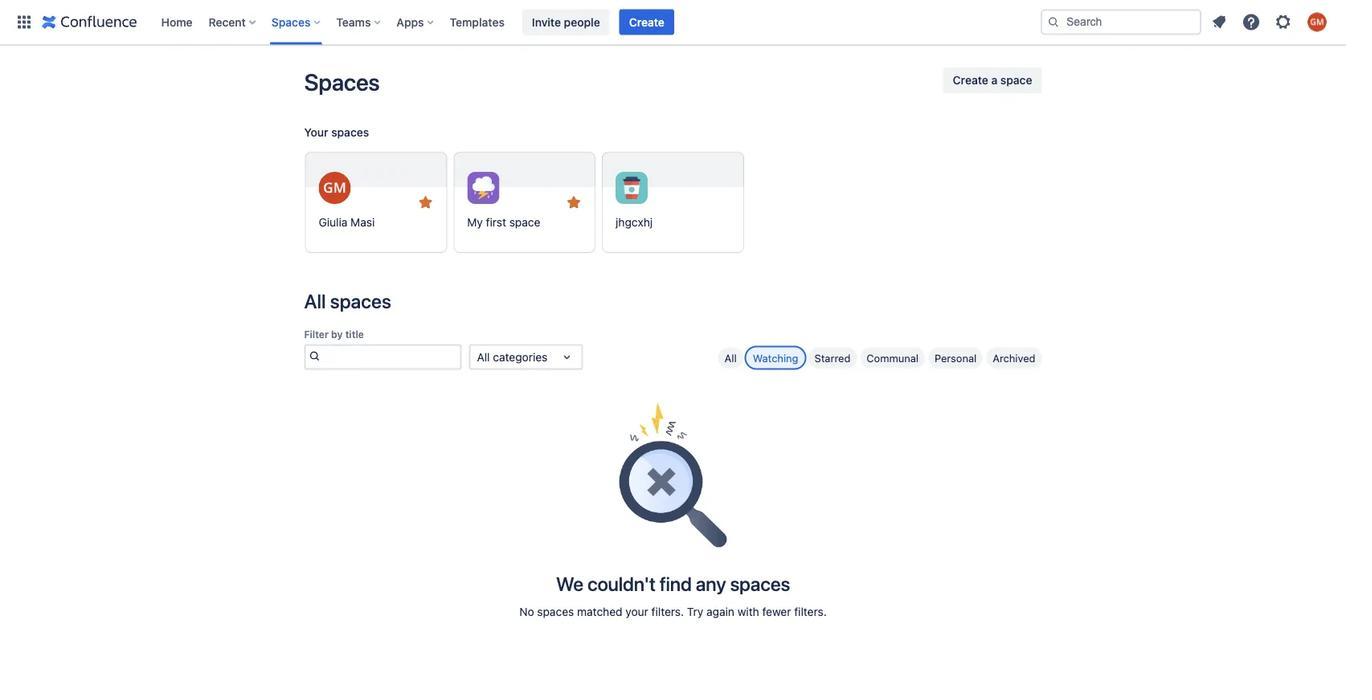 Task type: describe. For each thing, give the bounding box(es) containing it.
create link
[[619, 9, 674, 35]]

your
[[626, 605, 648, 619]]

try
[[687, 605, 703, 619]]

apps button
[[392, 9, 440, 35]]

personal
[[935, 352, 977, 364]]

all spaces region
[[304, 288, 1042, 620]]

templates link
[[445, 9, 509, 35]]

first
[[486, 216, 506, 229]]

spaces up with
[[730, 573, 790, 595]]

notification icon image
[[1210, 12, 1229, 32]]

any
[[696, 573, 726, 595]]

home link
[[156, 9, 197, 35]]

no
[[519, 605, 534, 619]]

a
[[991, 74, 998, 87]]

my
[[467, 216, 483, 229]]

my first space link
[[454, 152, 596, 253]]

communal button
[[860, 347, 925, 368]]

starred image
[[416, 193, 435, 212]]

jhgcxhj
[[616, 216, 653, 229]]

create a space button
[[943, 68, 1042, 93]]

Filter by title field
[[323, 346, 460, 368]]

broken magnifying glass image
[[619, 403, 727, 548]]

your profile and preferences image
[[1308, 12, 1327, 32]]

all spaces
[[304, 290, 391, 313]]

spaces button
[[267, 9, 327, 35]]

your
[[304, 126, 328, 139]]

search image
[[306, 346, 323, 365]]

couldn't
[[587, 573, 656, 595]]

starred button
[[808, 347, 857, 368]]

search image
[[1047, 16, 1060, 29]]

giulia
[[319, 216, 348, 229]]

2 filters. from the left
[[794, 605, 827, 619]]

open image
[[557, 347, 577, 367]]

all categories
[[477, 350, 548, 363]]

watching button
[[746, 347, 805, 368]]

Search field
[[1041, 9, 1201, 35]]

giulia masi
[[319, 216, 375, 229]]

spaces for all spaces
[[330, 290, 391, 313]]

filter by title
[[304, 329, 364, 340]]

recent
[[209, 15, 246, 29]]

title
[[345, 329, 364, 340]]

settings icon image
[[1274, 12, 1293, 32]]

starred image
[[564, 193, 584, 212]]

matched
[[577, 605, 622, 619]]

personal button
[[928, 347, 983, 368]]

appswitcher icon image
[[14, 12, 34, 32]]



Task type: vqa. For each thing, say whether or not it's contained in the screenshot.
'on'
no



Task type: locate. For each thing, give the bounding box(es) containing it.
1 horizontal spatial create
[[953, 74, 988, 87]]

all for all categories
[[477, 350, 490, 363]]

jhgcxhj link
[[602, 152, 744, 253]]

create for create
[[629, 15, 665, 29]]

your spaces
[[304, 126, 369, 139]]

watching
[[753, 352, 798, 364]]

spaces for no spaces matched your filters. try again with fewer filters.
[[537, 605, 574, 619]]

0 horizontal spatial filters.
[[651, 605, 684, 619]]

invite people button
[[522, 9, 610, 35]]

archived
[[993, 352, 1036, 364]]

filter
[[304, 329, 329, 340]]

all inside button
[[725, 352, 737, 364]]

spaces up "your spaces"
[[304, 68, 380, 96]]

0 horizontal spatial space
[[509, 216, 540, 229]]

categories
[[493, 350, 548, 363]]

banner containing home
[[0, 0, 1346, 45]]

none text field inside the all spaces region
[[477, 349, 480, 365]]

confluence image
[[42, 12, 137, 32], [42, 12, 137, 32]]

all left categories
[[477, 350, 490, 363]]

global element
[[10, 0, 1038, 45]]

no spaces matched your filters. try again with fewer filters.
[[519, 605, 827, 619]]

filters. right fewer
[[794, 605, 827, 619]]

spaces up title
[[330, 290, 391, 313]]

teams
[[336, 15, 371, 29]]

invite people
[[532, 15, 600, 29]]

teams button
[[331, 9, 387, 35]]

find
[[660, 573, 692, 595]]

banner
[[0, 0, 1346, 45]]

fewer
[[762, 605, 791, 619]]

space for my first space
[[509, 216, 540, 229]]

1 vertical spatial spaces
[[304, 68, 380, 96]]

templates
[[450, 15, 505, 29]]

create a space
[[953, 74, 1032, 87]]

with
[[738, 605, 759, 619]]

2 horizontal spatial all
[[725, 352, 737, 364]]

spaces right recent dropdown button
[[272, 15, 311, 29]]

we couldn't find any spaces
[[556, 573, 790, 595]]

create left the a
[[953, 74, 988, 87]]

giulia masi link
[[305, 152, 447, 253]]

spaces inside popup button
[[272, 15, 311, 29]]

filters.
[[651, 605, 684, 619], [794, 605, 827, 619]]

recent button
[[204, 9, 262, 35]]

communal
[[867, 352, 919, 364]]

None text field
[[477, 349, 480, 365]]

home
[[161, 15, 193, 29]]

create right people
[[629, 15, 665, 29]]

all up the filter
[[304, 290, 326, 313]]

create for create a space
[[953, 74, 988, 87]]

spaces right your
[[331, 126, 369, 139]]

create inside popup button
[[953, 74, 988, 87]]

spaces for your spaces
[[331, 126, 369, 139]]

space right first
[[509, 216, 540, 229]]

space for create a space
[[1001, 74, 1032, 87]]

all for all spaces
[[304, 290, 326, 313]]

help icon image
[[1242, 12, 1261, 32]]

create
[[629, 15, 665, 29], [953, 74, 988, 87]]

0 vertical spatial create
[[629, 15, 665, 29]]

spaces
[[331, 126, 369, 139], [330, 290, 391, 313], [730, 573, 790, 595], [537, 605, 574, 619]]

space inside region
[[509, 216, 540, 229]]

invite
[[532, 15, 561, 29]]

by
[[331, 329, 343, 340]]

1 horizontal spatial space
[[1001, 74, 1032, 87]]

my first space
[[467, 216, 540, 229]]

your spaces region
[[304, 120, 1042, 266]]

all left watching button in the right of the page
[[725, 352, 737, 364]]

create inside global element
[[629, 15, 665, 29]]

people
[[564, 15, 600, 29]]

spaces
[[272, 15, 311, 29], [304, 68, 380, 96]]

1 filters. from the left
[[651, 605, 684, 619]]

space
[[1001, 74, 1032, 87], [509, 216, 540, 229]]

0 horizontal spatial all
[[304, 290, 326, 313]]

1 horizontal spatial filters.
[[794, 605, 827, 619]]

filters. left try
[[651, 605, 684, 619]]

0 horizontal spatial create
[[629, 15, 665, 29]]

apps
[[397, 15, 424, 29]]

1 vertical spatial create
[[953, 74, 988, 87]]

archived button
[[986, 347, 1042, 368]]

space right the a
[[1001, 74, 1032, 87]]

1 horizontal spatial all
[[477, 350, 490, 363]]

starred
[[814, 352, 851, 364]]

0 vertical spatial spaces
[[272, 15, 311, 29]]

masi
[[351, 216, 375, 229]]

all
[[304, 290, 326, 313], [477, 350, 490, 363], [725, 352, 737, 364]]

space inside popup button
[[1001, 74, 1032, 87]]

all button
[[718, 347, 743, 368]]

we
[[556, 573, 583, 595]]

all for all
[[725, 352, 737, 364]]

again
[[706, 605, 735, 619]]

0 vertical spatial space
[[1001, 74, 1032, 87]]

spaces right no
[[537, 605, 574, 619]]

1 vertical spatial space
[[509, 216, 540, 229]]



